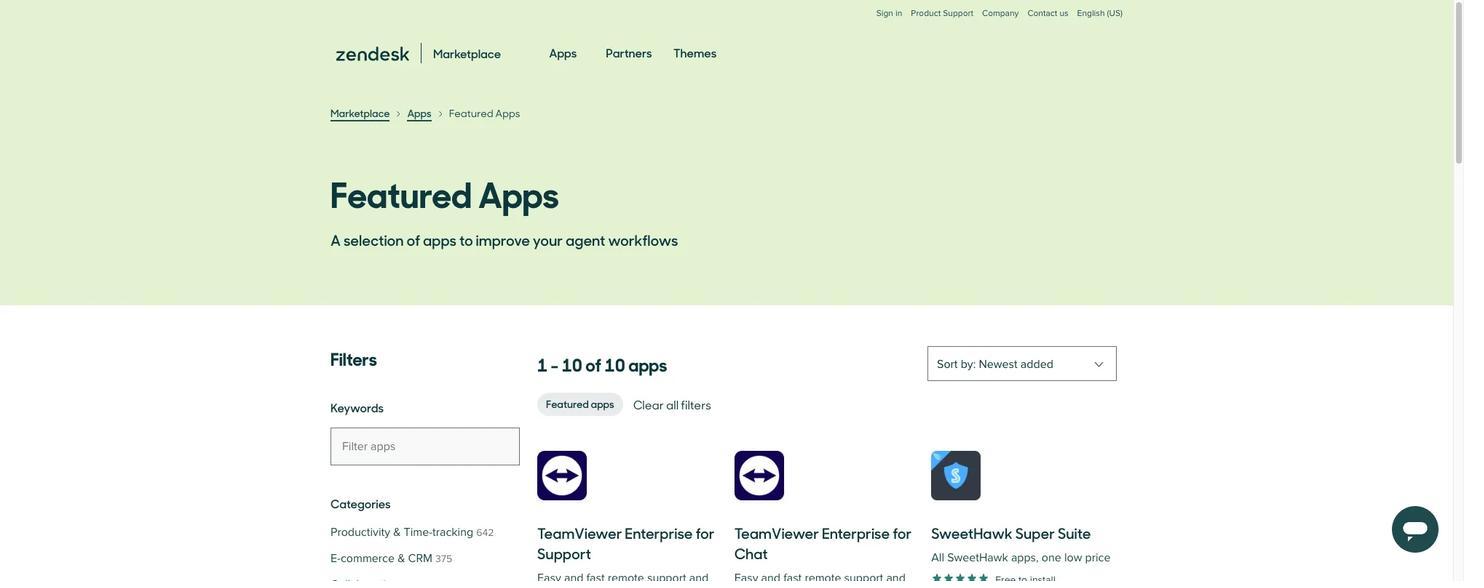 Task type: vqa. For each thing, say whether or not it's contained in the screenshot.
about inside the If you need to give an important message to agents, give some instructions about filling out a ticket, or add a link to your retail system, this app enables you to do it.
no



Task type: locate. For each thing, give the bounding box(es) containing it.
apps down 1 - 10 of 10 apps
[[591, 397, 614, 411]]

featured
[[449, 106, 493, 120], [331, 167, 472, 218], [546, 397, 589, 411]]

None search field
[[331, 428, 520, 466]]

2 enterprise from the left
[[822, 523, 890, 544]]

0 horizontal spatial apps
[[423, 229, 457, 251]]

teamviewer inside teamviewer enterprise for chat
[[735, 523, 819, 544]]

0 vertical spatial support
[[943, 8, 974, 19]]

10
[[562, 351, 583, 377], [605, 351, 625, 377]]

(us)
[[1107, 8, 1123, 19]]

apps
[[423, 229, 457, 251], [629, 351, 667, 377], [591, 397, 614, 411]]

apps link left partners 'link' at the top
[[549, 32, 577, 74]]

sign in link
[[877, 8, 903, 19]]

1 horizontal spatial teamviewer
[[735, 523, 819, 544]]

english (us) link
[[1078, 8, 1123, 33]]

of
[[407, 229, 420, 251], [586, 351, 602, 377]]

partners
[[606, 44, 652, 60]]

1 vertical spatial support
[[537, 543, 591, 564]]

1 horizontal spatial enterprise
[[822, 523, 890, 544]]

1 horizontal spatial apps link
[[549, 32, 577, 74]]

partners link
[[606, 32, 652, 74]]

super
[[1016, 523, 1055, 544]]

for
[[696, 523, 715, 544], [893, 523, 912, 544]]

-
[[551, 351, 559, 377]]

10 up featured apps
[[605, 351, 625, 377]]

teamviewer
[[537, 523, 622, 544], [735, 523, 819, 544]]

0 vertical spatial sweethawk
[[932, 523, 1013, 544]]

all
[[666, 397, 679, 413]]

apps
[[549, 44, 577, 60], [407, 106, 432, 120], [495, 106, 520, 120], [479, 167, 559, 218]]

selection
[[344, 229, 404, 251]]

1 vertical spatial featured apps
[[331, 167, 559, 218]]

teamviewer for support
[[537, 523, 622, 544]]

apps,
[[1011, 551, 1039, 566]]

all
[[932, 551, 945, 566]]

contact us link
[[1028, 8, 1069, 19]]

0 vertical spatial &
[[393, 526, 401, 540]]

1 teamviewer from the left
[[537, 523, 622, 544]]

apps up clear
[[629, 351, 667, 377]]

0 horizontal spatial enterprise
[[625, 523, 693, 544]]

themes
[[674, 44, 717, 60]]

a
[[331, 229, 341, 251]]

1 horizontal spatial 10
[[605, 351, 625, 377]]

& left time-
[[393, 526, 401, 540]]

& left crm
[[398, 552, 405, 567]]

tracking
[[433, 526, 474, 540]]

enterprise inside teamviewer enterprise for chat
[[822, 523, 890, 544]]

of right the selection
[[407, 229, 420, 251]]

1 vertical spatial of
[[586, 351, 602, 377]]

enterprise
[[625, 523, 693, 544], [822, 523, 890, 544]]

chat
[[735, 543, 768, 564]]

for inside teamviewer enterprise for support
[[696, 523, 715, 544]]

0 vertical spatial apps link
[[549, 32, 577, 74]]

0 horizontal spatial 10
[[562, 351, 583, 377]]

1 enterprise from the left
[[625, 523, 693, 544]]

2 vertical spatial apps
[[591, 397, 614, 411]]

enterprise inside teamviewer enterprise for support
[[625, 523, 693, 544]]

0 horizontal spatial support
[[537, 543, 591, 564]]

0 horizontal spatial teamviewer
[[537, 523, 622, 544]]

us
[[1060, 8, 1069, 19]]

support
[[943, 8, 974, 19], [537, 543, 591, 564]]

support inside teamviewer enterprise for support
[[537, 543, 591, 564]]

sweethawk super suite all sweethawk apps, one low price
[[932, 523, 1111, 566]]

&
[[393, 526, 401, 540], [398, 552, 405, 567]]

your
[[533, 229, 563, 251]]

global-navigation-secondary element
[[331, 0, 1123, 33]]

1 vertical spatial &
[[398, 552, 405, 567]]

2 horizontal spatial apps
[[629, 351, 667, 377]]

filters
[[331, 345, 377, 371]]

0 horizontal spatial for
[[696, 523, 715, 544]]

marketplace link
[[331, 106, 390, 122]]

commerce
[[341, 552, 395, 567]]

featured apps
[[449, 106, 520, 120], [331, 167, 559, 218]]

for for teamviewer enterprise for support
[[696, 523, 715, 544]]

for inside teamviewer enterprise for chat
[[893, 523, 912, 544]]

apps link right marketplace link
[[407, 106, 432, 122]]

teamviewer enterprise for support
[[537, 523, 715, 564]]

sweethawk right all
[[948, 551, 1008, 566]]

product support
[[911, 8, 974, 19]]

0 vertical spatial of
[[407, 229, 420, 251]]

filters
[[681, 397, 711, 413]]

2 for from the left
[[893, 523, 912, 544]]

teamviewer for chat
[[735, 523, 819, 544]]

0 vertical spatial featured
[[449, 106, 493, 120]]

1 vertical spatial apps
[[629, 351, 667, 377]]

1 horizontal spatial apps
[[591, 397, 614, 411]]

apps left to
[[423, 229, 457, 251]]

in
[[896, 8, 903, 19]]

2 teamviewer from the left
[[735, 523, 819, 544]]

sweethawk
[[932, 523, 1013, 544], [948, 551, 1008, 566]]

1 for from the left
[[696, 523, 715, 544]]

Filter apps search field
[[331, 428, 520, 466]]

sweethawk up all
[[932, 523, 1013, 544]]

sign
[[877, 8, 894, 19]]

apps link
[[549, 32, 577, 74], [407, 106, 432, 122]]

1 horizontal spatial of
[[586, 351, 602, 377]]

teamviewer inside teamviewer enterprise for support
[[537, 523, 622, 544]]

clear all filters
[[633, 397, 711, 413]]

1 - 10 of 10 apps
[[537, 351, 667, 377]]

time-
[[404, 526, 433, 540]]

10 right "-"
[[562, 351, 583, 377]]

of right "-"
[[586, 351, 602, 377]]

1 horizontal spatial support
[[943, 8, 974, 19]]

0 horizontal spatial apps link
[[407, 106, 432, 122]]

1 horizontal spatial for
[[893, 523, 912, 544]]

productivity
[[331, 526, 390, 540]]



Task type: describe. For each thing, give the bounding box(es) containing it.
company
[[982, 8, 1019, 19]]

product support link
[[911, 8, 974, 19]]

marketplace
[[331, 106, 390, 120]]

english
[[1078, 8, 1105, 19]]

enterprise for teamviewer enterprise for chat
[[822, 523, 890, 544]]

2 10 from the left
[[605, 351, 625, 377]]

clear
[[633, 397, 664, 413]]

1 vertical spatial sweethawk
[[948, 551, 1008, 566]]

0 vertical spatial apps
[[423, 229, 457, 251]]

themes link
[[674, 32, 717, 74]]

company link
[[982, 8, 1019, 33]]

improve
[[476, 229, 530, 251]]

categories
[[331, 496, 391, 512]]

workflows
[[608, 229, 678, 251]]

featured apps
[[546, 397, 614, 411]]

keywords
[[331, 400, 384, 416]]

price
[[1086, 551, 1111, 566]]

for for teamviewer enterprise for chat
[[893, 523, 912, 544]]

1 vertical spatial apps link
[[407, 106, 432, 122]]

sign in
[[877, 8, 903, 19]]

suite
[[1058, 523, 1091, 544]]

low
[[1065, 551, 1083, 566]]

teamviewer enterprise for chat link
[[735, 452, 920, 582]]

agent
[[566, 229, 605, 251]]

contact
[[1028, 8, 1058, 19]]

to
[[459, 229, 473, 251]]

e-
[[331, 552, 341, 567]]

one
[[1042, 551, 1062, 566]]

1
[[537, 351, 548, 377]]

enterprise for teamviewer enterprise for support
[[625, 523, 693, 544]]

productivity & time-tracking 642
[[331, 526, 494, 540]]

english (us)
[[1078, 8, 1123, 19]]

zendesk image
[[336, 47, 409, 61]]

0 vertical spatial featured apps
[[449, 106, 520, 120]]

642
[[476, 527, 494, 540]]

2 vertical spatial featured
[[546, 397, 589, 411]]

crm
[[408, 552, 433, 567]]

teamviewer enterprise for chat
[[735, 523, 912, 564]]

375
[[436, 553, 452, 566]]

clear all filters button
[[632, 395, 713, 415]]

e-commerce & crm 375
[[331, 552, 452, 567]]

teamviewer enterprise for support link
[[537, 452, 723, 582]]

contact us
[[1028, 8, 1069, 19]]

1 vertical spatial featured
[[331, 167, 472, 218]]

a selection of apps to improve your agent workflows
[[331, 229, 678, 251]]

support inside global-navigation-secondary element
[[943, 8, 974, 19]]

1 10 from the left
[[562, 351, 583, 377]]

0 horizontal spatial of
[[407, 229, 420, 251]]

product
[[911, 8, 941, 19]]



